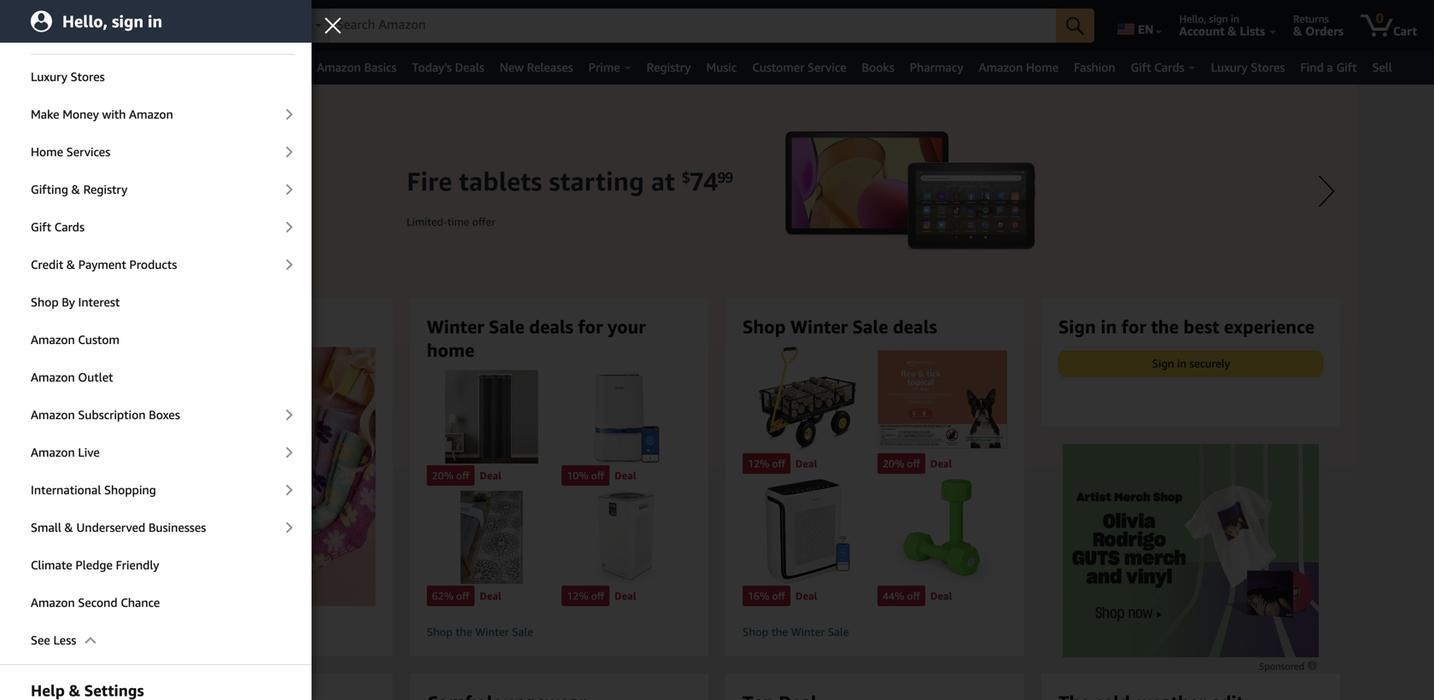 Task type: vqa. For each thing, say whether or not it's contained in the screenshot.
Shop The Winter Sale
yes



Task type: describe. For each thing, give the bounding box(es) containing it.
en link
[[1107, 4, 1170, 47]]

second
[[78, 595, 118, 610]]

medical care
[[67, 60, 136, 74]]

winter sale deals for your home
[[427, 316, 646, 361]]

2 horizontal spatial the
[[1151, 316, 1179, 337]]

2 horizontal spatial gift
[[1336, 60, 1357, 74]]

sign for sign in securely
[[1152, 357, 1174, 370]]

returns & orders
[[1293, 13, 1344, 38]]

shop down 62%
[[427, 625, 453, 639]]

1 vertical spatial registry
[[83, 182, 128, 196]]

payment
[[78, 257, 126, 271]]

shop up the vevor steel garden cart, heavy duty 900 lbs capacity, with removable mesh sides to convert into flatbed, utility metal wagon with 180° rotating handle and 10 in tires, perfect for farm, yard image
[[743, 316, 786, 337]]

0 horizontal spatial sign
[[112, 12, 143, 31]]

rugshop modern floral circles design for living room,bedroom,home office,kitchen non shedding runner rug 2' x 7' 2" gray image
[[427, 491, 557, 584]]

deal for the rugshop modern floral circles design for living room,bedroom,home office,kitchen non shedding runner rug 2' x 7' 2" gray image
[[480, 590, 501, 602]]

delivering to mahwah 07430 update location
[[131, 13, 265, 38]]

make money with amazon link
[[0, 96, 312, 132]]

sale inside "winter sale deals for your home"
[[489, 316, 525, 337]]

care
[[112, 60, 136, 74]]

& for gifting
[[71, 182, 80, 196]]

see less link
[[0, 622, 312, 658]]

home inside "navigation" navigation
[[1026, 60, 1059, 74]]

en
[[1138, 22, 1154, 36]]

subscription
[[78, 408, 146, 422]]

amazon custom link
[[0, 322, 312, 358]]

off for joydeco door curtain closet door, closet curtain for open closet, closet curtains for bedroom closet door, door curtains for doorways privacy bedroom(40wx78l) image
[[456, 469, 469, 481]]

with
[[102, 107, 126, 121]]

1 vertical spatial gift cards
[[31, 220, 85, 234]]

registry inside "navigation" navigation
[[647, 60, 691, 74]]

0 horizontal spatial gift cards link
[[0, 209, 312, 245]]

sign in securely link
[[1059, 351, 1322, 376]]

& for credit
[[66, 257, 75, 271]]

amazon live link
[[0, 435, 312, 470]]

deal for levoit air purifiers for home large room up to 1900 ft² in 1 hr with washable filters, air quality monitor, smart wifi, hepa filter captures allergies, pet hair, smoke, pollen in bedroom, vital 200s 'image'
[[796, 590, 817, 602]]

luxury stores inside "navigation" navigation
[[1211, 60, 1285, 74]]

luxury for luxury stores link to the left
[[31, 70, 67, 84]]

deal for kenmore pm3020 air purifiers with h13 true hepa filter, covers up to 1500 sq.foot, 24db silentclean 3-stage hepa filtration system, 5 speeds for home large room, kitchens & bedroom image
[[615, 590, 636, 602]]

amazon live
[[31, 445, 100, 459]]

find a gift link
[[1293, 55, 1365, 79]]

sign in securely
[[1152, 357, 1230, 370]]

winter inside "winter sale deals for your home"
[[427, 316, 484, 337]]

gifting & registry link
[[0, 172, 312, 207]]

cards for right gift cards link
[[1155, 60, 1185, 74]]

amazon basics flea and tick topical treatment for small dogs (5 -22 pounds), 6 count (previously solimo) image
[[878, 347, 1007, 452]]

gifting
[[31, 182, 68, 196]]

new releases link
[[492, 55, 581, 79]]

products
[[129, 257, 177, 271]]

2 shop winter sale deals from the left
[[743, 316, 937, 337]]

home services link
[[0, 134, 312, 170]]

location
[[175, 24, 220, 38]]

experience
[[1224, 316, 1315, 337]]

off for levoit 4l smart cool mist humidifier for home bedroom with essential oils, customize humidity for baby & plants, app & voice control, schedule, timer, last up to 40hrs, whisper quiet, handle design image
[[591, 469, 604, 481]]

off for levoit air purifiers for home large room up to 1900 ft² in 1 hr with washable filters, air quality monitor, smart wifi, hepa filter captures allergies, pet hair, smoke, pollen in bedroom, vital 200s 'image'
[[772, 590, 785, 602]]

for inside "winter sale deals for your home"
[[578, 316, 603, 337]]

deals
[[455, 60, 484, 74]]

all button
[[9, 51, 59, 85]]

interest
[[78, 295, 120, 309]]

boxes
[[149, 408, 180, 422]]

registry link
[[639, 55, 699, 79]]

climate pledge friendly link
[[0, 547, 312, 583]]

amazon right with
[[129, 107, 173, 121]]

fire tablets starting at $74.99. limited-time offer. image
[[77, 85, 1357, 597]]

levoit 4l smart cool mist humidifier for home bedroom with essential oils, customize humidity for baby & plants, app & voice control, schedule, timer, last up to 40hrs, whisper quiet, handle design image
[[562, 370, 692, 463]]

cards for the left gift cards link
[[54, 220, 85, 234]]

kenmore pm3020 air purifiers with h13 true hepa filter, covers up to 1500 sq.foot, 24db silentclean 3-stage hepa filtration system, 5 speeds for home large room, kitchens & bedroom image
[[562, 491, 692, 584]]

the for winter sale deals for your home
[[456, 625, 472, 639]]

sell
[[1372, 60, 1392, 74]]

shop the winter sale link for winter sale deals for your home
[[427, 625, 692, 639]]

less
[[53, 633, 76, 647]]

deals inside "winter sale deals for your home"
[[529, 316, 574, 337]]

amazon for amazon live
[[31, 445, 75, 459]]

Search Amazon text field
[[330, 9, 1056, 42]]

gift for right gift cards link
[[1131, 60, 1151, 74]]

hello, sign in link
[[0, 0, 312, 43]]

1 horizontal spatial luxury stores link
[[1203, 55, 1293, 79]]

amazon for amazon basics
[[317, 60, 361, 74]]

books
[[862, 60, 895, 74]]

international shopping link
[[0, 472, 312, 508]]

customer service
[[752, 60, 846, 74]]

settings
[[84, 681, 144, 700]]

credit
[[31, 257, 63, 271]]

chance
[[121, 595, 160, 610]]

sponsored ad element
[[1063, 444, 1319, 657]]

& for subscribe
[[86, 23, 95, 37]]

small & underserved businesses
[[31, 520, 206, 534]]

new
[[500, 60, 524, 74]]

music link
[[699, 55, 745, 79]]

your
[[608, 316, 646, 337]]

service
[[808, 60, 846, 74]]

sign in for the best experience
[[1059, 316, 1315, 337]]

home services
[[31, 145, 110, 159]]

leave feedback on sponsored ad element
[[1259, 661, 1319, 672]]

to
[[180, 13, 190, 25]]

stores for luxury stores link to the left
[[71, 70, 105, 84]]

home
[[427, 339, 475, 361]]

off for the vevor steel garden cart, heavy duty 900 lbs capacity, with removable mesh sides to convert into flatbed, utility metal wagon with 180° rotating handle and 10 in tires, perfect for farm, yard image
[[772, 458, 785, 470]]

1 shop winter sale deals from the left
[[111, 316, 305, 337]]

climate
[[31, 558, 72, 572]]

& for returns
[[1293, 24, 1302, 38]]

gift for the left gift cards link
[[31, 220, 51, 234]]

amazon basics
[[317, 60, 397, 74]]

new releases
[[500, 60, 573, 74]]

off for amazon basics flea and tick topical treatment for small dogs (5 -22 pounds), 6 count (previously solimo) image
[[907, 458, 920, 470]]

subscribe
[[31, 23, 83, 37]]

shop the winter sale for winter sale deals for your home
[[427, 625, 533, 639]]

& for small
[[64, 520, 73, 534]]

44%
[[883, 590, 904, 602]]

amazon subscription boxes link
[[0, 397, 312, 433]]

account & lists
[[1179, 24, 1265, 38]]

20% for joydeco door curtain closet door, closet curtain for open closet, closet curtains for bedroom closet door, door curtains for doorways privacy bedroom(40wx78l) image
[[432, 469, 454, 481]]

climate pledge friendly
[[31, 558, 159, 572]]

stores for the rightmost luxury stores link
[[1251, 60, 1285, 74]]

navigation navigation
[[0, 0, 1434, 85]]

customer service link
[[745, 55, 854, 79]]

best
[[1184, 316, 1219, 337]]

today's
[[412, 60, 452, 74]]

12% off for kenmore pm3020 air purifiers with h13 true hepa filter, covers up to 1500 sq.foot, 24db silentclean 3-stage hepa filtration system, 5 speeds for home large room, kitchens & bedroom image
[[567, 590, 604, 602]]

sign inside "navigation" navigation
[[1209, 13, 1228, 25]]

help & settings
[[31, 681, 144, 700]]

10% off
[[567, 469, 604, 481]]

& for account
[[1228, 24, 1237, 38]]

cart
[[1393, 24, 1417, 38]]



Task type: locate. For each thing, give the bounding box(es) containing it.
deal for joydeco door curtain closet door, closet curtain for open closet, closet curtains for bedroom closet door, door curtains for doorways privacy bedroom(40wx78l) image
[[480, 469, 501, 481]]

amazon down by
[[31, 333, 75, 347]]

account
[[1179, 24, 1225, 38]]

0 vertical spatial registry
[[647, 60, 691, 74]]

subscribe & save
[[31, 23, 123, 37]]

& right gifting
[[71, 182, 80, 196]]

shop by interest
[[31, 295, 120, 309]]

home left fashion
[[1026, 60, 1059, 74]]

1 horizontal spatial hello,
[[1179, 13, 1207, 25]]

amazon outlet
[[31, 370, 113, 384]]

1 horizontal spatial stores
[[1251, 60, 1285, 74]]

save
[[98, 23, 123, 37]]

1 horizontal spatial luxury
[[1211, 60, 1248, 74]]

16% off
[[748, 590, 785, 602]]

securely
[[1190, 357, 1230, 370]]

2 for from the left
[[1122, 316, 1147, 337]]

amazon basics link
[[309, 55, 404, 79]]

amazon left live at bottom left
[[31, 445, 75, 459]]

1 vertical spatial gift cards link
[[0, 209, 312, 245]]

by
[[62, 295, 75, 309]]

mahwah
[[193, 13, 232, 25]]

1 vertical spatial sign
[[1152, 357, 1174, 370]]

&
[[86, 23, 95, 37], [1228, 24, 1237, 38], [1293, 24, 1302, 38], [71, 182, 80, 196], [66, 257, 75, 271], [64, 520, 73, 534], [69, 681, 80, 700]]

& inside returns & orders
[[1293, 24, 1302, 38]]

12% off down kenmore pm3020 air purifiers with h13 true hepa filter, covers up to 1500 sq.foot, 24db silentclean 3-stage hepa filtration system, 5 speeds for home large room, kitchens & bedroom image
[[567, 590, 604, 602]]

shop left by
[[31, 295, 59, 309]]

international shopping
[[31, 483, 156, 497]]

off for kenmore pm3020 air purifiers with h13 true hepa filter, covers up to 1500 sq.foot, 24db silentclean 3-stage hepa filtration system, 5 speeds for home large room, kitchens & bedroom image
[[591, 590, 604, 602]]

subscribe & save link
[[0, 12, 312, 48]]

none search field inside "navigation" navigation
[[285, 9, 1095, 44]]

luxury stores
[[1211, 60, 1285, 74], [31, 70, 105, 84]]

businesses
[[149, 520, 206, 534]]

stores down lists
[[1251, 60, 1285, 74]]

luxury for the rightmost luxury stores link
[[1211, 60, 1248, 74]]

lists
[[1240, 24, 1265, 38]]

1 horizontal spatial sign
[[1152, 357, 1174, 370]]

20% down joydeco door curtain closet door, closet curtain for open closet, closet curtains for bedroom closet door, door curtains for doorways privacy bedroom(40wx78l) image
[[432, 469, 454, 481]]

0 vertical spatial gift cards
[[1131, 60, 1185, 74]]

prime link
[[581, 55, 639, 79]]

1 horizontal spatial shop the winter sale link
[[743, 625, 1007, 639]]

update
[[131, 24, 172, 38]]

deal down joydeco door curtain closet door, closet curtain for open closet, closet curtains for bedroom closet door, door curtains for doorways privacy bedroom(40wx78l) image
[[480, 469, 501, 481]]

amazon home
[[979, 60, 1059, 74]]

gift cards link up products
[[0, 209, 312, 245]]

pharmacy link
[[902, 55, 971, 79]]

deal right 62% off
[[480, 590, 501, 602]]

find a gift
[[1301, 60, 1357, 74]]

cards down gifting & registry on the top left of the page
[[54, 220, 85, 234]]

0 horizontal spatial shop winter sale deals
[[111, 316, 305, 337]]

see
[[31, 633, 50, 647]]

shop the winter sale for shop winter sale deals
[[743, 625, 849, 639]]

basics
[[364, 60, 397, 74]]

vevor steel garden cart, heavy duty 900 lbs capacity, with removable mesh sides to convert into flatbed, utility metal wagon with 180° rotating handle and 10 in tires, perfect for farm, yard image
[[743, 347, 873, 452]]

2 shop the winter sale from the left
[[743, 625, 849, 639]]

12% off for the vevor steel garden cart, heavy duty 900 lbs capacity, with removable mesh sides to convert into flatbed, utility metal wagon with 180° rotating handle and 10 in tires, perfect for farm, yard image
[[748, 458, 785, 470]]

1 horizontal spatial shop the winter sale
[[743, 625, 849, 639]]

registry down services at the top
[[83, 182, 128, 196]]

fashion
[[1074, 60, 1116, 74]]

cards down account
[[1155, 60, 1185, 74]]

& for help
[[69, 681, 80, 700]]

12% off down the vevor steel garden cart, heavy duty 900 lbs capacity, with removable mesh sides to convert into flatbed, utility metal wagon with 180° rotating handle and 10 in tires, perfect for farm, yard image
[[748, 458, 785, 470]]

hello, up medical
[[62, 12, 108, 31]]

deal for levoit 4l smart cool mist humidifier for home bedroom with essential oils, customize humidity for baby & plants, app & voice control, schedule, timer, last up to 40hrs, whisper quiet, handle design image
[[615, 469, 636, 481]]

amazon second chance
[[31, 595, 160, 610]]

releases
[[527, 60, 573, 74]]

shop the winter sale link
[[427, 625, 692, 639], [743, 625, 1007, 639]]

shop the winter sale down 62% off
[[427, 625, 533, 639]]

luxury up "make"
[[31, 70, 67, 84]]

1 horizontal spatial gift cards
[[1131, 60, 1185, 74]]

0 horizontal spatial hello,
[[62, 12, 108, 31]]

make money with amazon
[[31, 107, 173, 121]]

hello, inside "navigation" navigation
[[1179, 13, 1207, 25]]

amazon up "see less"
[[31, 595, 75, 610]]

amazon up amazon live
[[31, 408, 75, 422]]

shop the winter sale down the 16% off
[[743, 625, 849, 639]]

credit & payment products link
[[0, 247, 312, 283]]

deal right the 16% off
[[796, 590, 817, 602]]

stores inside "navigation" navigation
[[1251, 60, 1285, 74]]

fashion link
[[1066, 55, 1123, 79]]

0 vertical spatial 12% off
[[748, 458, 785, 470]]

registry
[[647, 60, 691, 74], [83, 182, 128, 196]]

luxury
[[1211, 60, 1248, 74], [31, 70, 67, 84]]

orders
[[1305, 24, 1344, 38]]

& left save
[[86, 23, 95, 37]]

shop winter sale deals up the vevor steel garden cart, heavy duty 900 lbs capacity, with removable mesh sides to convert into flatbed, utility metal wagon with 180° rotating handle and 10 in tires, perfect for farm, yard image
[[743, 316, 937, 337]]

0 horizontal spatial shop the winter sale link
[[427, 625, 692, 639]]

gift right a
[[1336, 60, 1357, 74]]

shop winter sale deals image
[[82, 347, 405, 606]]

0 horizontal spatial gift
[[31, 220, 51, 234]]

cards inside "navigation" navigation
[[1155, 60, 1185, 74]]

1 horizontal spatial sign
[[1209, 13, 1228, 25]]

gift cards inside "navigation" navigation
[[1131, 60, 1185, 74]]

sign
[[112, 12, 143, 31], [1209, 13, 1228, 25]]

2 deals from the left
[[529, 316, 574, 337]]

levoit air purifiers for home large room up to 1900 ft² in 1 hr with washable filters, air quality monitor, smart wifi, hepa filter captures allergies, pet hair, smoke, pollen in bedroom, vital 200s image
[[743, 479, 873, 584]]

0 horizontal spatial deals
[[261, 316, 305, 337]]

off down the vevor steel garden cart, heavy duty 900 lbs capacity, with removable mesh sides to convert into flatbed, utility metal wagon with 180° rotating handle and 10 in tires, perfect for farm, yard image
[[772, 458, 785, 470]]

registry down search amazon text box
[[647, 60, 691, 74]]

friendly
[[116, 558, 159, 572]]

None submit
[[1056, 9, 1095, 43]]

stores left care
[[71, 70, 105, 84]]

for left the best
[[1122, 316, 1147, 337]]

amazon for amazon second chance
[[31, 595, 75, 610]]

deal right 44% off
[[930, 590, 952, 602]]

gift cards link down en
[[1123, 55, 1203, 79]]

44% off
[[883, 590, 920, 602]]

20% down amazon basics flea and tick topical treatment for small dogs (5 -22 pounds), 6 count (previously solimo) image
[[883, 458, 904, 470]]

make
[[31, 107, 59, 121]]

main content containing shop winter sale deals
[[0, 85, 1434, 700]]

amazon for amazon home
[[979, 60, 1023, 74]]

amazon for amazon outlet
[[31, 370, 75, 384]]

20% off down amazon basics flea and tick topical treatment for small dogs (5 -22 pounds), 6 count (previously solimo) image
[[883, 458, 920, 470]]

live
[[78, 445, 100, 459]]

1 vertical spatial cards
[[54, 220, 85, 234]]

money
[[63, 107, 99, 121]]

1 horizontal spatial deals
[[529, 316, 574, 337]]

12% for the vevor steel garden cart, heavy duty 900 lbs capacity, with removable mesh sides to convert into flatbed, utility metal wagon with 180° rotating handle and 10 in tires, perfect for farm, yard image
[[748, 458, 770, 470]]

1 horizontal spatial 20%
[[883, 458, 904, 470]]

medical care link
[[59, 55, 155, 79]]

0 horizontal spatial home
[[31, 145, 63, 159]]

the left the best
[[1151, 316, 1179, 337]]

0 vertical spatial sign
[[1059, 316, 1096, 337]]

2 horizontal spatial deals
[[893, 316, 937, 337]]

20% off for joydeco door curtain closet door, closet curtain for open closet, closet curtains for bedroom closet door, door curtains for doorways privacy bedroom(40wx78l) image
[[432, 469, 469, 481]]

amazon home link
[[971, 55, 1066, 79]]

off right 16%
[[772, 590, 785, 602]]

0 horizontal spatial sign
[[1059, 316, 1096, 337]]

1 vertical spatial 12% off
[[567, 590, 604, 602]]

62% off
[[432, 590, 469, 602]]

books link
[[854, 55, 902, 79]]

deal down amazon basics flea and tick topical treatment for small dogs (5 -22 pounds), 6 count (previously solimo) image
[[930, 458, 952, 470]]

gift down en
[[1131, 60, 1151, 74]]

1 horizontal spatial home
[[1026, 60, 1059, 74]]

0 vertical spatial gift cards link
[[1123, 55, 1203, 79]]

& left lists
[[1228, 24, 1237, 38]]

off down kenmore pm3020 air purifiers with h13 true hepa filter, covers up to 1500 sq.foot, 24db silentclean 3-stage hepa filtration system, 5 speeds for home large room, kitchens & bedroom image
[[591, 590, 604, 602]]

1 horizontal spatial hello, sign in
[[1179, 13, 1240, 25]]

hello, sign in inside "navigation" navigation
[[1179, 13, 1240, 25]]

custom
[[78, 333, 120, 347]]

0 vertical spatial cards
[[1155, 60, 1185, 74]]

1 horizontal spatial 12%
[[748, 458, 770, 470]]

luxury down account & lists
[[1211, 60, 1248, 74]]

sponsored link
[[1259, 658, 1319, 674]]

deal
[[796, 458, 817, 470], [930, 458, 952, 470], [480, 469, 501, 481], [615, 469, 636, 481], [480, 590, 501, 602], [615, 590, 636, 602], [796, 590, 817, 602], [930, 590, 952, 602]]

1 horizontal spatial gift cards link
[[1123, 55, 1203, 79]]

1 vertical spatial home
[[31, 145, 63, 159]]

none submit inside "search box"
[[1056, 9, 1095, 43]]

1 horizontal spatial the
[[772, 625, 788, 639]]

0 horizontal spatial luxury stores
[[31, 70, 105, 84]]

0 horizontal spatial luxury
[[31, 70, 67, 84]]

12% down the vevor steel garden cart, heavy duty 900 lbs capacity, with removable mesh sides to convert into flatbed, utility metal wagon with 180° rotating handle and 10 in tires, perfect for farm, yard image
[[748, 458, 770, 470]]

deal right 10% off
[[615, 469, 636, 481]]

deal down the vevor steel garden cart, heavy duty 900 lbs capacity, with removable mesh sides to convert into flatbed, utility metal wagon with 180° rotating handle and 10 in tires, perfect for farm, yard image
[[796, 458, 817, 470]]

main content
[[0, 85, 1434, 700]]

see less
[[31, 633, 76, 647]]

1 vertical spatial 12%
[[567, 590, 589, 602]]

deal for amazon basics flea and tick topical treatment for small dogs (5 -22 pounds), 6 count (previously solimo) image
[[930, 458, 952, 470]]

the down 62% off
[[456, 625, 472, 639]]

& left orders
[[1293, 24, 1302, 38]]

services
[[66, 145, 110, 159]]

amazon right 'pharmacy'
[[979, 60, 1023, 74]]

gift cards down en
[[1131, 60, 1185, 74]]

customer
[[752, 60, 805, 74]]

the down the 16% off
[[772, 625, 788, 639]]

1 shop the winter sale link from the left
[[427, 625, 692, 639]]

0 horizontal spatial registry
[[83, 182, 128, 196]]

1 horizontal spatial registry
[[647, 60, 691, 74]]

home down "make"
[[31, 145, 63, 159]]

underserved
[[76, 520, 145, 534]]

0 horizontal spatial luxury stores link
[[0, 59, 312, 95]]

12%
[[748, 458, 770, 470], [567, 590, 589, 602]]

gift cards down gifting
[[31, 220, 85, 234]]

10%
[[567, 469, 589, 481]]

amazon left the outlet
[[31, 370, 75, 384]]

0 horizontal spatial 20%
[[432, 469, 454, 481]]

sell link
[[1365, 55, 1400, 79]]

1 horizontal spatial for
[[1122, 316, 1147, 337]]

shopping
[[104, 483, 156, 497]]

12% for kenmore pm3020 air purifiers with h13 true hepa filter, covers up to 1500 sq.foot, 24db silentclean 3-stage hepa filtration system, 5 speeds for home large room, kitchens & bedroom image
[[567, 590, 589, 602]]

luxury stores link down lists
[[1203, 55, 1293, 79]]

0
[[1376, 10, 1384, 26]]

amazon custom
[[31, 333, 120, 347]]

shop by interest link
[[0, 284, 312, 320]]

0 horizontal spatial 12% off
[[567, 590, 604, 602]]

shop the winter sale link for shop winter sale deals
[[743, 625, 1007, 639]]

0 vertical spatial home
[[1026, 60, 1059, 74]]

1 horizontal spatial cards
[[1155, 60, 1185, 74]]

1 horizontal spatial gift
[[1131, 60, 1151, 74]]

None search field
[[285, 9, 1095, 44]]

amazon image
[[15, 15, 98, 41]]

& right credit
[[66, 257, 75, 271]]

0 horizontal spatial hello, sign in
[[62, 12, 162, 31]]

amazon
[[317, 60, 361, 74], [979, 60, 1023, 74], [129, 107, 173, 121], [31, 333, 75, 347], [31, 370, 75, 384], [31, 408, 75, 422], [31, 445, 75, 459], [31, 595, 75, 610]]

amazon for amazon custom
[[31, 333, 75, 347]]

returns
[[1293, 13, 1329, 25]]

1 for from the left
[[578, 316, 603, 337]]

the
[[1151, 316, 1179, 337], [456, 625, 472, 639], [772, 625, 788, 639]]

joydeco door curtain closet door, closet curtain for open closet, closet curtains for bedroom closet door, door curtains for doorways privacy bedroom(40wx78l) image
[[427, 370, 557, 463]]

in inside "navigation" navigation
[[1231, 13, 1240, 25]]

0 vertical spatial 12%
[[748, 458, 770, 470]]

shop down interest
[[111, 316, 154, 337]]

music
[[706, 60, 737, 74]]

20% off down joydeco door curtain closet door, closet curtain for open closet, closet curtains for bedroom closet door, door curtains for doorways privacy bedroom(40wx78l) image
[[432, 469, 469, 481]]

off down joydeco door curtain closet door, closet curtain for open closet, closet curtains for bedroom closet door, door curtains for doorways privacy bedroom(40wx78l) image
[[456, 469, 469, 481]]

& right help on the bottom left of the page
[[69, 681, 80, 700]]

off right '10%'
[[591, 469, 604, 481]]

today's deals link
[[404, 55, 492, 79]]

0 horizontal spatial stores
[[71, 70, 105, 84]]

hello, right en
[[1179, 13, 1207, 25]]

1 horizontal spatial luxury stores
[[1211, 60, 1285, 74]]

small
[[31, 520, 61, 534]]

find
[[1301, 60, 1324, 74]]

off for the rugshop modern floral circles design for living room,bedroom,home office,kitchen non shedding runner rug 2' x 7' 2" gray image
[[456, 590, 469, 602]]

1 horizontal spatial 12% off
[[748, 458, 785, 470]]

0 horizontal spatial cards
[[54, 220, 85, 234]]

2 shop the winter sale link from the left
[[743, 625, 1007, 639]]

0 horizontal spatial 20% off
[[432, 469, 469, 481]]

off for cap barbell neoprene dumbbell weights, 8 lb pair, shamrock image
[[907, 590, 920, 602]]

deal for the vevor steel garden cart, heavy duty 900 lbs capacity, with removable mesh sides to convert into flatbed, utility metal wagon with 180° rotating handle and 10 in tires, perfect for farm, yard image
[[796, 458, 817, 470]]

luxury stores link up make money with amazon link in the left of the page
[[0, 59, 312, 95]]

gift up credit
[[31, 220, 51, 234]]

sign for sign in for the best experience
[[1059, 316, 1096, 337]]

amazon left basics in the top of the page
[[317, 60, 361, 74]]

deal down kenmore pm3020 air purifiers with h13 true hepa filter, covers up to 1500 sq.foot, 24db silentclean 3-stage hepa filtration system, 5 speeds for home large room, kitchens & bedroom image
[[615, 590, 636, 602]]

the for shop winter sale deals
[[772, 625, 788, 639]]

international
[[31, 483, 101, 497]]

1 horizontal spatial 20% off
[[883, 458, 920, 470]]

credit & payment products
[[31, 257, 177, 271]]

cap barbell neoprene dumbbell weights, 8 lb pair, shamrock image
[[878, 479, 1007, 584]]

shop down 16%
[[743, 625, 769, 639]]

pledge
[[75, 558, 113, 572]]

off right 62%
[[456, 590, 469, 602]]

off right 44%
[[907, 590, 920, 602]]

0 horizontal spatial for
[[578, 316, 603, 337]]

amazon for amazon subscription boxes
[[31, 408, 75, 422]]

1 deals from the left
[[261, 316, 305, 337]]

luxury stores down lists
[[1211, 60, 1285, 74]]

sponsored
[[1259, 661, 1307, 672]]

hello, sign in
[[62, 12, 162, 31], [1179, 13, 1240, 25]]

0 horizontal spatial gift cards
[[31, 220, 85, 234]]

3 deals from the left
[[893, 316, 937, 337]]

& right small
[[64, 520, 73, 534]]

1 horizontal spatial shop winter sale deals
[[743, 316, 937, 337]]

luxury inside "navigation" navigation
[[1211, 60, 1248, 74]]

for left your
[[578, 316, 603, 337]]

0 horizontal spatial shop the winter sale
[[427, 625, 533, 639]]

today's deals
[[412, 60, 484, 74]]

gift
[[1131, 60, 1151, 74], [1336, 60, 1357, 74], [31, 220, 51, 234]]

off down amazon basics flea and tick topical treatment for small dogs (5 -22 pounds), 6 count (previously solimo) image
[[907, 458, 920, 470]]

sale
[[221, 316, 257, 337], [489, 316, 525, 337], [853, 316, 888, 337], [512, 625, 533, 639], [828, 625, 849, 639]]

0 horizontal spatial the
[[456, 625, 472, 639]]

pharmacy
[[910, 60, 964, 74]]

shop winter sale deals up amazon outlet link
[[111, 316, 305, 337]]

outlet
[[78, 370, 113, 384]]

12% down kenmore pm3020 air purifiers with h13 true hepa filter, covers up to 1500 sq.foot, 24db silentclean 3-stage hepa filtration system, 5 speeds for home large room, kitchens & bedroom image
[[567, 590, 589, 602]]

deal for cap barbell neoprene dumbbell weights, 8 lb pair, shamrock image
[[930, 590, 952, 602]]

amazon subscription boxes
[[31, 408, 180, 422]]

& inside "link"
[[86, 23, 95, 37]]

20% off for amazon basics flea and tick topical treatment for small dogs (5 -22 pounds), 6 count (previously solimo) image
[[883, 458, 920, 470]]

0 horizontal spatial 12%
[[567, 590, 589, 602]]

1 shop the winter sale from the left
[[427, 625, 533, 639]]

luxury stores up money
[[31, 70, 105, 84]]

20% for amazon basics flea and tick topical treatment for small dogs (5 -22 pounds), 6 count (previously solimo) image
[[883, 458, 904, 470]]



